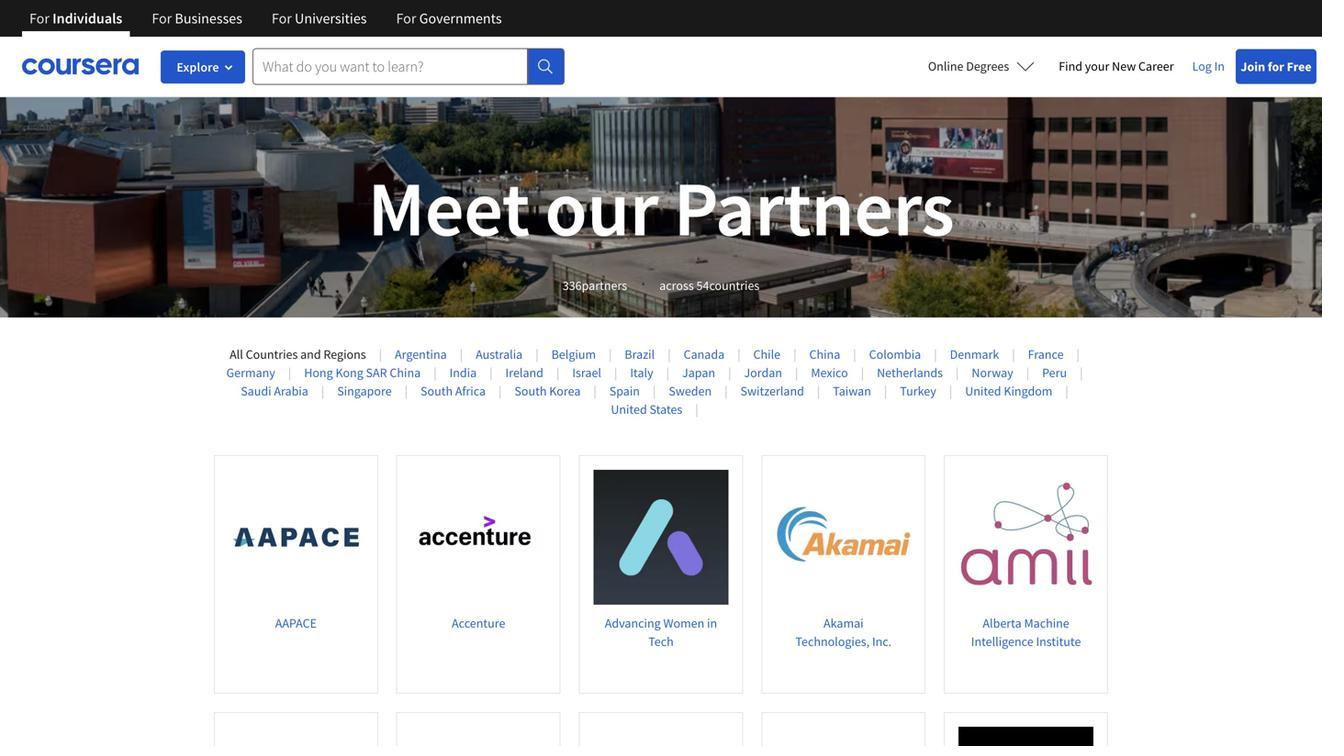 Task type: locate. For each thing, give the bounding box(es) containing it.
1 vertical spatial united
[[611, 401, 647, 418]]

in
[[1215, 58, 1225, 74]]

countries
[[709, 277, 760, 294]]

1 for from the left
[[29, 9, 50, 28]]

kong
[[336, 365, 363, 381]]

peru
[[1043, 365, 1067, 381]]

china up mexico link at right
[[810, 346, 841, 363]]

1 horizontal spatial united
[[965, 383, 1002, 400]]

south down india
[[421, 383, 453, 400]]

united states
[[611, 401, 683, 418]]

israel
[[572, 365, 602, 381]]

south korea
[[515, 383, 581, 400]]

japan
[[682, 365, 716, 381]]

for left universities
[[272, 9, 292, 28]]

| left the brazil link
[[609, 346, 612, 363]]

chile link
[[754, 346, 781, 363]]

join for free link
[[1236, 49, 1317, 84]]

for for individuals
[[29, 9, 50, 28]]

4 for from the left
[[396, 9, 416, 28]]

china down argentina "link"
[[390, 365, 421, 381]]

ireland
[[506, 365, 544, 381]]

None search field
[[253, 48, 565, 85]]

| up taiwan link
[[861, 365, 864, 381]]

south korea link
[[515, 383, 581, 400]]

germany link
[[226, 365, 275, 381]]

| down "peru"
[[1066, 383, 1069, 400]]

brazil
[[625, 346, 655, 363]]

sar
[[366, 365, 387, 381]]

1 horizontal spatial china
[[810, 346, 841, 363]]

germany
[[226, 365, 275, 381]]

for for governments
[[396, 9, 416, 28]]

sweden link
[[669, 383, 712, 400]]

chile
[[754, 346, 781, 363]]

1 vertical spatial china
[[390, 365, 421, 381]]

united down spain link
[[611, 401, 647, 418]]

| down the denmark
[[956, 365, 959, 381]]

mexico link
[[811, 365, 848, 381]]

switzerland link
[[741, 383, 804, 400]]

united for united states
[[611, 401, 647, 418]]

argentina link
[[395, 346, 447, 363]]

in
[[707, 615, 717, 632]]

| right china link
[[853, 346, 857, 363]]

saudi arabia
[[241, 383, 308, 400]]

explore button
[[161, 51, 245, 84]]

south down ireland link
[[515, 383, 547, 400]]

all
[[230, 346, 243, 363]]

singapore
[[337, 383, 392, 400]]

join for free
[[1241, 58, 1312, 75]]

africa
[[455, 383, 486, 400]]

australia
[[476, 346, 523, 363]]

aapace link
[[214, 456, 378, 694]]

0 vertical spatial united
[[965, 383, 1002, 400]]

france link
[[1028, 346, 1064, 363]]

colombia link
[[869, 346, 921, 363]]

2 for from the left
[[152, 9, 172, 28]]

across
[[660, 277, 694, 294]]

hong kong sar china
[[304, 365, 421, 381]]

| down australia
[[490, 365, 493, 381]]

norway
[[972, 365, 1014, 381]]

alberta machine intelligence institute
[[972, 615, 1081, 650]]

3 for from the left
[[272, 9, 292, 28]]

netherlands link
[[877, 365, 943, 381]]

india link
[[450, 365, 477, 381]]

jordan link
[[744, 365, 782, 381]]

| down "hong"
[[321, 383, 324, 400]]

states
[[650, 401, 683, 418]]

united kingdom
[[965, 383, 1053, 400]]

japan link
[[682, 365, 716, 381]]

find your new career
[[1059, 58, 1174, 74]]

banner navigation
[[15, 0, 517, 37]]

accenture link
[[397, 456, 561, 694]]

tech
[[649, 634, 674, 650]]

countries
[[246, 346, 298, 363]]

south for south korea
[[515, 383, 547, 400]]

for up "what do you want to learn?" text field
[[396, 9, 416, 28]]

0 horizontal spatial south
[[421, 383, 453, 400]]

| up sar
[[379, 346, 382, 363]]

israel link
[[572, 365, 602, 381]]

australia link
[[476, 346, 523, 363]]

1 horizontal spatial south
[[515, 383, 547, 400]]

2 south from the left
[[515, 383, 547, 400]]

log in
[[1193, 58, 1225, 74]]

united states link
[[611, 401, 683, 418]]

find your new career link
[[1050, 55, 1183, 78]]

universities
[[295, 9, 367, 28]]

taiwan link
[[833, 383, 871, 400]]

log in link
[[1183, 55, 1234, 77]]

akamai technologies, inc. logo image
[[776, 470, 911, 605]]

technologies,
[[796, 634, 870, 650]]

for for universities
[[272, 9, 292, 28]]

machine
[[1024, 615, 1070, 632]]

alberta
[[983, 615, 1022, 632]]

alberta machine intelligence institute link
[[944, 456, 1109, 694]]

united down norway link
[[965, 383, 1002, 400]]

meet
[[368, 160, 530, 257]]

| right sweden link
[[725, 383, 728, 400]]

canada link
[[684, 346, 725, 363]]

spain
[[610, 383, 640, 400]]

akamai technologies, inc. link
[[762, 456, 926, 694]]

colombia
[[869, 346, 921, 363]]

for
[[29, 9, 50, 28], [152, 9, 172, 28], [272, 9, 292, 28], [396, 9, 416, 28]]

saudi arabia link
[[241, 383, 308, 400]]

norway link
[[972, 365, 1014, 381]]

| right france link
[[1077, 346, 1080, 363]]

south africa link
[[421, 383, 486, 400]]

belgium
[[552, 346, 596, 363]]

ireland link
[[506, 365, 544, 381]]

coursera image
[[22, 52, 139, 81]]

|
[[379, 346, 382, 363], [460, 346, 463, 363], [536, 346, 539, 363], [609, 346, 612, 363], [668, 346, 671, 363], [738, 346, 741, 363], [794, 346, 797, 363], [853, 346, 857, 363], [934, 346, 937, 363], [1012, 346, 1015, 363], [1077, 346, 1080, 363], [288, 365, 291, 381], [434, 365, 437, 381], [490, 365, 493, 381], [557, 365, 560, 381], [614, 365, 618, 381], [666, 365, 670, 381], [728, 365, 732, 381], [795, 365, 798, 381], [861, 365, 864, 381], [956, 365, 959, 381], [1027, 365, 1030, 381], [1080, 365, 1083, 381], [321, 383, 324, 400], [405, 383, 408, 400], [499, 383, 502, 400], [594, 383, 597, 400], [653, 383, 656, 400], [725, 383, 728, 400], [817, 383, 820, 400], [884, 383, 887, 400], [950, 383, 953, 400], [1066, 383, 1069, 400], [696, 401, 699, 418]]

1 south from the left
[[421, 383, 453, 400]]

for left businesses
[[152, 9, 172, 28]]

| down netherlands link
[[884, 383, 887, 400]]

| up india
[[460, 346, 463, 363]]

united
[[965, 383, 1002, 400], [611, 401, 647, 418]]

kingdom
[[1004, 383, 1053, 400]]

turkey link
[[900, 383, 937, 400]]

for universities
[[272, 9, 367, 28]]

india
[[450, 365, 477, 381]]

| up korea
[[557, 365, 560, 381]]

| up arabia
[[288, 365, 291, 381]]

| up the netherlands at the right
[[934, 346, 937, 363]]

argentina
[[395, 346, 447, 363]]

0 horizontal spatial united
[[611, 401, 647, 418]]

canada
[[684, 346, 725, 363]]

for left individuals
[[29, 9, 50, 28]]



Task type: vqa. For each thing, say whether or not it's contained in the screenshot.
Sales Development Representative Work With Prospective Customers To Help Them In Their Buying Journey.
no



Task type: describe. For each thing, give the bounding box(es) containing it.
online degrees button
[[914, 46, 1050, 86]]

american museum of natural history logo image
[[959, 727, 1094, 747]]

individuals
[[52, 9, 122, 28]]

and
[[300, 346, 321, 363]]

governments
[[419, 9, 502, 28]]

for businesses
[[152, 9, 242, 28]]

new
[[1112, 58, 1136, 74]]

accenture logo image
[[411, 470, 546, 605]]

denmark link
[[950, 346, 1000, 363]]

italy link
[[630, 365, 654, 381]]

korea
[[549, 383, 581, 400]]

our
[[545, 160, 659, 257]]

| left chile
[[738, 346, 741, 363]]

sweden
[[669, 383, 712, 400]]

aapace logo image
[[229, 470, 364, 605]]

| down argentina
[[434, 365, 437, 381]]

turkey
[[900, 383, 937, 400]]

akamai technologies, inc.
[[796, 615, 892, 650]]

| down mexico
[[817, 383, 820, 400]]

hong kong sar china link
[[304, 365, 421, 381]]

| right chile
[[794, 346, 797, 363]]

336
[[563, 277, 582, 294]]

peru link
[[1043, 365, 1067, 381]]

What do you want to learn? text field
[[253, 48, 528, 85]]

| up switzerland link at right bottom
[[795, 365, 798, 381]]

south for south africa
[[421, 383, 453, 400]]

| right the brazil link
[[668, 346, 671, 363]]

find
[[1059, 58, 1083, 74]]

akamai
[[824, 615, 864, 632]]

across 54 countries
[[660, 277, 760, 294]]

log
[[1193, 58, 1212, 74]]

online
[[928, 58, 964, 74]]

·
[[641, 273, 646, 295]]

china link
[[810, 346, 841, 363]]

alberta machine intelligence institute logo image
[[959, 470, 1094, 605]]

for for businesses
[[152, 9, 172, 28]]

| right turkey
[[950, 383, 953, 400]]

54
[[697, 277, 709, 294]]

jordan
[[744, 365, 782, 381]]

advancing women in tech link
[[579, 456, 743, 694]]

regions
[[324, 346, 366, 363]]

switzerland
[[741, 383, 804, 400]]

336 partners
[[563, 277, 627, 294]]

join
[[1241, 58, 1266, 75]]

| right japan
[[728, 365, 732, 381]]

your
[[1085, 58, 1110, 74]]

mexico
[[811, 365, 848, 381]]

institute
[[1036, 634, 1081, 650]]

south africa
[[421, 383, 486, 400]]

arabia
[[274, 383, 308, 400]]

all countries and regions
[[230, 346, 366, 363]]

netherlands
[[877, 365, 943, 381]]

for
[[1268, 58, 1285, 75]]

denmark
[[950, 346, 1000, 363]]

intelligence
[[972, 634, 1034, 650]]

| right the africa
[[499, 383, 502, 400]]

0 vertical spatial china
[[810, 346, 841, 363]]

france
[[1028, 346, 1064, 363]]

| down the israel
[[594, 383, 597, 400]]

advancing
[[605, 615, 661, 632]]

| up norway link
[[1012, 346, 1015, 363]]

singapore link
[[337, 383, 392, 400]]

| up kingdom
[[1027, 365, 1030, 381]]

| up united states link
[[653, 383, 656, 400]]

partners
[[674, 160, 955, 257]]

| down argentina "link"
[[405, 383, 408, 400]]

0 horizontal spatial china
[[390, 365, 421, 381]]

spain link
[[610, 383, 640, 400]]

explore
[[177, 59, 219, 75]]

partners
[[582, 277, 627, 294]]

united for united kingdom
[[965, 383, 1002, 400]]

| up spain
[[614, 365, 618, 381]]

accenture
[[452, 615, 506, 632]]

advancing women in tech logo image
[[594, 470, 729, 605]]

| right italy "link"
[[666, 365, 670, 381]]

for governments
[[396, 9, 502, 28]]

| right the peru link at right
[[1080, 365, 1083, 381]]

aapace
[[275, 615, 317, 632]]

| down sweden
[[696, 401, 699, 418]]

italy
[[630, 365, 654, 381]]

| up ireland
[[536, 346, 539, 363]]

united kingdom link
[[965, 383, 1053, 400]]



